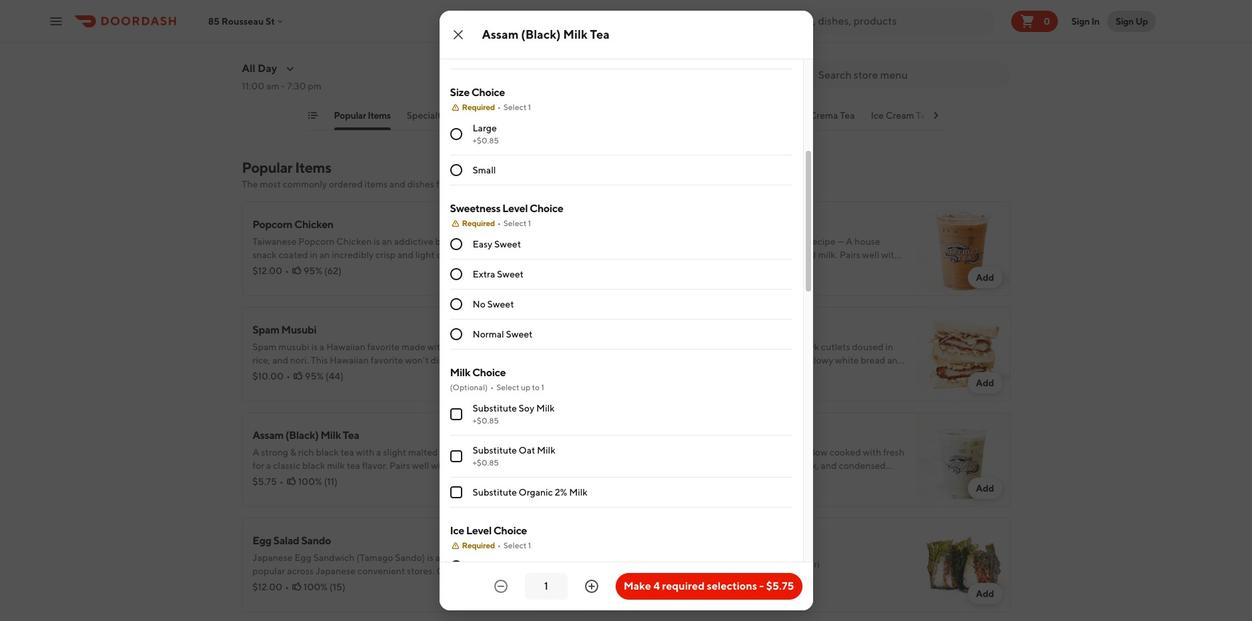 Task type: vqa. For each thing, say whether or not it's contained in the screenshot.
the right pairs
yes



Task type: locate. For each thing, give the bounding box(es) containing it.
level for ice
[[466, 525, 492, 537]]

items left the specialties
[[368, 110, 391, 121]]

and down slow
[[821, 460, 837, 471]]

while
[[414, 263, 436, 274]]

$10.00
[[253, 371, 284, 382], [642, 575, 673, 586]]

select for size choice
[[504, 102, 527, 112]]

2 • select 1 from the top
[[498, 218, 531, 228]]

katsu
[[642, 342, 667, 352]]

2 teas from the left
[[576, 110, 595, 121]]

1 horizontal spatial $10.00
[[642, 575, 673, 586]]

0 horizontal spatial white
[[253, 593, 276, 603]]

0 vertical spatial each
[[323, 276, 344, 287]]

2 substitute from the top
[[473, 445, 517, 456]]

2 horizontal spatial in
[[886, 342, 893, 352]]

4
[[654, 580, 660, 593]]

cream for +$1.85
[[488, 37, 516, 48]]

select inside size choice group
[[504, 102, 527, 112]]

0 horizontal spatial classic
[[273, 460, 301, 471]]

1 inside milk choice (optional) • select up to 1
[[541, 383, 544, 393]]

specialties
[[407, 110, 453, 121]]

popular items the most commonly ordered items and dishes from this store
[[242, 159, 497, 189]]

tea
[[590, 27, 610, 41], [840, 110, 855, 121], [916, 110, 931, 121], [789, 236, 804, 247], [343, 429, 359, 442]]

Extra Sweet radio
[[450, 268, 462, 280]]

musubi
[[278, 342, 310, 352]]

1 extra from the top
[[473, 269, 495, 280]]

2 vertical spatial milk
[[642, 474, 660, 484]]

0 horizontal spatial milk
[[327, 460, 345, 471]]

3 required from the top
[[462, 541, 495, 551]]

$12.00 for egg
[[253, 582, 282, 593]]

0 horizontal spatial (15)
[[330, 582, 345, 593]]

$12.00 down popular
[[253, 582, 282, 593]]

milk up (11)
[[327, 460, 345, 471]]

choice
[[471, 86, 505, 99], [530, 202, 563, 215], [472, 366, 506, 379], [494, 525, 527, 537]]

condensed inside mom's traditional hong kong milk tea recipe — a house blend of black teas made with condensed milk. pairs well with boba and grass jelly for the perfect boba tea experience.
[[769, 250, 816, 260]]

1 vertical spatial cream
[[886, 110, 914, 121]]

milk inside assam (black) milk tea a strong & rich black tea with a slight malted flavor. add milk for a classic black milk tea flavor. pairs well with boba or grass jelly.
[[321, 429, 341, 442]]

1 horizontal spatial pairs
[[775, 474, 795, 484]]

timeless
[[442, 552, 477, 563]]

0 vertical spatial hawaiian
[[326, 342, 365, 352]]

substitute down milk choice (optional) • select up to 1
[[473, 403, 517, 414]]

katsu sando image
[[916, 307, 1011, 402]]

large
[[473, 123, 497, 134]]

pillowy inside katsu sando is made with crispy juicy pork cutlets doused in katsu sauce sandwiched between soft pillowy white bread and cabbage coleslaw.
[[803, 355, 834, 366]]

condensed inside mung bean latte traditional vietnaese mung bean latte slow cooked with fresh mung beans, pandan leaves, coconut milk, and condensed milk for the perfect nutty taste. pairs well with boba or grass jelly.
[[839, 460, 886, 471]]

1 vertical spatial a
[[253, 447, 259, 458]]

1 horizontal spatial assam
[[482, 27, 519, 41]]

• right 4
[[676, 575, 680, 586]]

classic down &
[[273, 460, 301, 471]]

onigiri
[[793, 559, 820, 570]]

required
[[662, 580, 705, 593]]

100% down across
[[304, 582, 328, 593]]

popular inside popular items the most commonly ordered items and dishes from this store
[[242, 159, 292, 176]]

bean up coconut
[[761, 447, 783, 458]]

• select 1 left and
[[498, 102, 531, 112]]

1 horizontal spatial classic
[[454, 263, 482, 274]]

sando)
[[395, 552, 425, 563]]

the inside mung bean latte traditional vietnaese mung bean latte slow cooked with fresh mung beans, pandan leaves, coconut milk, and condensed milk for the perfect nutty taste. pairs well with boba or grass jelly.
[[676, 474, 690, 484]]

tea
[[813, 263, 826, 274], [341, 447, 354, 458], [347, 460, 360, 471]]

(black) for assam (black) milk tea a strong & rich black tea with a slight malted flavor. add milk for a classic black milk tea flavor. pairs well with boba or grass jelly.
[[285, 429, 319, 442]]

add for katsu sando is made with crispy juicy pork cutlets doused in katsu sauce sandwiched between soft pillowy white bread and cabbage coleslaw.
[[976, 378, 995, 388]]

+$0.85 inside the 'substitute oat milk +$0.85'
[[473, 458, 499, 468]]

items for popular items the most commonly ordered items and dishes from this store
[[295, 159, 331, 176]]

a
[[846, 236, 853, 247], [253, 447, 259, 458]]

between inside egg salad sando japanese egg sandwich (tamago sando) is a timeless snack popular across japanese convenient stores. creamy and flavorful egg salad sandwiched between slices of soft pillowy white bread. add spam for a burst of flavor.
[[384, 579, 422, 590]]

1 horizontal spatial (black)
[[521, 27, 561, 41]]

katsu sando is made with crispy juicy pork cutlets doused in katsu sauce sandwiched between soft pillowy white bread and cabbage coleslaw.
[[642, 342, 904, 379]]

(black) inside assam (black) milk tea a strong & rich black tea with a slight malted flavor. add milk for a classic black milk tea flavor. pairs well with boba or grass jelly.
[[285, 429, 319, 442]]

add button for katsu sando is made with crispy juicy pork cutlets doused in katsu sauce sandwiched between soft pillowy white bread and cabbage coleslaw.
[[968, 372, 1003, 394]]

1 horizontal spatial pillowy
[[803, 355, 834, 366]]

required down sweetness
[[462, 218, 495, 228]]

nori.
[[290, 355, 309, 366]]

(black) for assam (black) milk tea
[[521, 27, 561, 41]]

sweet for normal sweet
[[506, 329, 533, 340]]

sando up sandwich
[[301, 534, 331, 547]]

close assam (black) milk tea image
[[450, 27, 466, 43]]

an up the 95% (62)
[[320, 250, 330, 260]]

0 vertical spatial substitute
[[473, 403, 517, 414]]

0 vertical spatial level
[[502, 202, 528, 215]]

0 vertical spatial $5.75
[[253, 476, 277, 487]]

$10.00 • for one of each of our salmon and tuna onigiri
[[642, 575, 680, 586]]

white down normal
[[474, 342, 498, 352]]

$10.00 • down rice,
[[253, 371, 290, 382]]

1 vertical spatial $5.75
[[766, 580, 794, 593]]

None checkbox
[[450, 451, 462, 463]]

japanese
[[253, 552, 293, 563], [316, 566, 356, 576]]

well down malted
[[412, 460, 429, 471]]

milk left oat
[[487, 447, 505, 458]]

black left teas
[[679, 250, 702, 260]]

11:00
[[242, 81, 264, 91]]

with left crispy
[[731, 342, 750, 352]]

required
[[462, 102, 495, 112], [462, 218, 495, 228], [462, 541, 495, 551]]

0 vertical spatial $12.00
[[253, 266, 282, 276]]

assam up +$1.85
[[482, 27, 519, 41]]

condensed down recipe
[[769, 250, 816, 260]]

white down cutlets
[[835, 355, 859, 366]]

1 vertical spatial popular
[[242, 159, 292, 176]]

• select 1 inside sweetness level choice group
[[498, 218, 531, 228]]

grass inside assam (black) milk tea a strong & rich black tea with a slight malted flavor. add milk for a classic black milk tea flavor. pairs well with boba or grass jelly.
[[486, 460, 507, 471]]

soft down juicy
[[785, 355, 802, 366]]

coleslaw.
[[681, 368, 719, 379]]

is up stores.
[[427, 552, 434, 563]]

1 horizontal spatial egg
[[295, 552, 311, 563]]

1 vertical spatial items
[[295, 159, 331, 176]]

select for sweetness level choice
[[504, 218, 527, 228]]

0 vertical spatial (black)
[[521, 27, 561, 41]]

select for ice level choice
[[504, 541, 527, 551]]

1 vertical spatial white
[[835, 355, 859, 366]]

pillowy down pork
[[803, 355, 834, 366]]

1 horizontal spatial latte
[[784, 447, 807, 458]]

sando inside katsu sando is made with crispy juicy pork cutlets doused in katsu sauce sandwiched between soft pillowy white bread and cabbage coleslaw.
[[669, 342, 696, 352]]

0 vertical spatial egg
[[253, 534, 272, 547]]

substitute inside the 'substitute oat milk +$0.85'
[[473, 445, 517, 456]]

1 $12.00 from the top
[[253, 266, 282, 276]]

hong
[[719, 236, 743, 247]]

assam for assam (black) milk tea a strong & rich black tea with a slight malted flavor. add milk for a classic black milk tea flavor. pairs well with boba or grass jelly.
[[253, 429, 284, 442]]

is up coleslaw.
[[697, 342, 704, 352]]

0 vertical spatial $10.00 •
[[253, 371, 290, 382]]

- right selections
[[760, 580, 764, 593]]

1 horizontal spatial white
[[474, 342, 498, 352]]

each inside popcorn chicken taiwanese popcorn chicken is an addictive bite-sized street snack coated in an incredibly crisp and light crust. it is tossed in a homemade roasted seasoning mix while the classic marinade makes each bite ultra juicy.
[[323, 276, 344, 287]]

in up marinade
[[253, 263, 260, 274]]

popular up the most
[[242, 159, 292, 176]]

add for mom's traditional hong kong milk tea recipe — a house blend of black teas made with condensed milk. pairs well with boba and grass jelly for the perfect boba tea experience.
[[976, 272, 995, 283]]

• down sweetness level choice
[[498, 218, 501, 228]]

select left and
[[504, 102, 527, 112]]

None radio
[[450, 128, 462, 140]]

add button for a strong & rich black tea with a slight malted flavor. add milk for a classic black milk tea flavor. pairs well with boba or grass jelly.
[[578, 478, 613, 499]]

(15) for latte
[[710, 476, 726, 487]]

pairs down slight
[[390, 460, 410, 471]]

in up the 95% (62)
[[310, 250, 318, 260]]

classic
[[454, 263, 482, 274], [273, 460, 301, 471]]

substitute inside substitute soy milk +$0.85
[[473, 403, 517, 414]]

snack for sando
[[479, 552, 503, 563]]

0 vertical spatial a
[[846, 236, 853, 247]]

2 $12.00 • from the top
[[253, 582, 289, 593]]

100% (15)
[[304, 582, 345, 593]]

0 vertical spatial spam
[[253, 324, 279, 336]]

well
[[862, 250, 880, 260], [412, 460, 429, 471], [797, 474, 814, 484]]

1 vertical spatial $10.00 •
[[642, 575, 680, 586]]

is up this
[[311, 342, 318, 352]]

snack down taiwanese
[[253, 250, 277, 260]]

2 +$0.85 from the top
[[473, 416, 499, 426]]

perfect down the pandan
[[692, 474, 723, 484]]

flavorful
[[253, 579, 288, 590]]

1 substitute from the top
[[473, 403, 517, 414]]

all
[[242, 62, 256, 75]]

level inside group
[[502, 202, 528, 215]]

required inside sweetness level choice group
[[462, 218, 495, 228]]

and right items
[[390, 179, 406, 189]]

crust.
[[437, 250, 460, 260]]

chicken up the coated
[[294, 218, 334, 231]]

1 vertical spatial level
[[466, 525, 492, 537]]

spam,
[[448, 342, 473, 352]]

normal sweet
[[473, 329, 533, 340]]

with inside katsu sando is made with crispy juicy pork cutlets doused in katsu sauce sandwiched between soft pillowy white bread and cabbage coleslaw.
[[731, 342, 750, 352]]

add inside egg salad sando japanese egg sandwich (tamago sando) is a timeless snack popular across japanese convenient stores. creamy and flavorful egg salad sandwiched between slices of soft pillowy white bread. add spam for a burst of flavor.
[[307, 593, 325, 603]]

0 vertical spatial latte
[[698, 429, 723, 442]]

milk inside substitute soy milk +$0.85
[[536, 403, 555, 414]]

1 vertical spatial popcorn
[[298, 236, 335, 247]]

teas right and
[[576, 110, 595, 121]]

sweet right no
[[487, 299, 514, 310]]

• select 1 for ice level choice
[[498, 541, 531, 551]]

1 • select 1 from the top
[[498, 102, 531, 112]]

mung bean latte image
[[916, 412, 1011, 507]]

in right the doused
[[886, 342, 893, 352]]

popcorn chicken taiwanese popcorn chicken is an addictive bite-sized street snack coated in an incredibly crisp and light crust. it is tossed in a homemade roasted seasoning mix while the classic marinade makes each bite ultra juicy.
[[253, 218, 506, 287]]

(15) down the pandan
[[710, 476, 726, 487]]

convenient
[[358, 566, 405, 576]]

boba down cooked
[[837, 474, 858, 484]]

sweet for extra sweet
[[497, 269, 524, 280]]

$5.75 down strong
[[253, 476, 277, 487]]

$12.00 • down the coated
[[253, 266, 289, 276]]

tea inside mom's traditional hong kong milk tea recipe — a house blend of black teas made with condensed milk. pairs well with boba and grass jelly for the perfect boba tea experience.
[[789, 236, 804, 247]]

ice up +$1.85
[[473, 37, 486, 48]]

cutlets
[[821, 342, 850, 352]]

egg left salad
[[253, 534, 272, 547]]

snack for taiwanese
[[253, 250, 277, 260]]

1 horizontal spatial $5.75
[[766, 580, 794, 593]]

traditional up mung
[[642, 447, 687, 458]]

• select 1 down sweetness level choice
[[498, 218, 531, 228]]

2 spam from the top
[[253, 342, 277, 352]]

0 vertical spatial $10.00
[[253, 371, 284, 382]]

1 horizontal spatial jelly.
[[642, 487, 661, 498]]

sweet right 'easy'
[[494, 239, 521, 250]]

select inside sweetness level choice group
[[504, 218, 527, 228]]

1 vertical spatial required
[[462, 218, 495, 228]]

+$0.85 up substitute organic 2% milk
[[473, 458, 499, 468]]

boba inside mung bean latte traditional vietnaese mung bean latte slow cooked with fresh mung beans, pandan leaves, coconut milk, and condensed milk for the perfect nutty taste. pairs well with boba or grass jelly.
[[837, 474, 858, 484]]

beans,
[[668, 460, 696, 471]]

2 vertical spatial +$0.85
[[473, 458, 499, 468]]

a up this
[[320, 342, 325, 352]]

0 vertical spatial popcorn
[[253, 218, 293, 231]]

ice for ice level choice
[[450, 525, 464, 537]]

(tamago
[[357, 552, 393, 563]]

latte up milk,
[[784, 447, 807, 458]]

0 horizontal spatial pairs
[[390, 460, 410, 471]]

1 $12.00 • from the top
[[253, 266, 289, 276]]

select down sweetness level choice
[[504, 218, 527, 228]]

$5.75 down tuna
[[766, 580, 794, 593]]

$12.00 for popcorn
[[253, 266, 282, 276]]

1 vertical spatial well
[[412, 460, 429, 471]]

extra down tossed
[[473, 269, 495, 280]]

required down size choice on the top left
[[462, 102, 495, 112]]

assam (black) milk tea
[[482, 27, 610, 41]]

2 extra from the top
[[473, 561, 495, 572]]

for right spam
[[351, 593, 363, 603]]

1 required from the top
[[462, 102, 495, 112]]

1 vertical spatial (black)
[[285, 429, 319, 442]]

teas left and
[[515, 110, 534, 121]]

0 horizontal spatial between
[[384, 579, 422, 590]]

+$1.85
[[473, 50, 496, 60]]

1 vertical spatial extra
[[473, 561, 495, 572]]

tossed
[[478, 250, 506, 260]]

0 vertical spatial items
[[368, 110, 391, 121]]

substitute
[[473, 403, 517, 414], [473, 445, 517, 456], [473, 487, 517, 498]]

0 vertical spatial pairs
[[840, 250, 861, 260]]

0 vertical spatial +$0.85
[[473, 136, 499, 146]]

1 vertical spatial tea
[[341, 447, 354, 458]]

1 vertical spatial condensed
[[839, 460, 886, 471]]

2 vertical spatial grass
[[871, 474, 892, 484]]

1 horizontal spatial the
[[676, 474, 690, 484]]

2 required from the top
[[462, 218, 495, 228]]

white inside katsu sando is made with crispy juicy pork cutlets doused in katsu sauce sandwiched between soft pillowy white bread and cabbage coleslaw.
[[835, 355, 859, 366]]

1 for size choice
[[528, 102, 531, 112]]

extra inside sweetness level choice group
[[473, 269, 495, 280]]

a up creamy
[[435, 552, 440, 563]]

2 horizontal spatial grass
[[871, 474, 892, 484]]

crispy
[[752, 342, 777, 352]]

+$0.85
[[473, 136, 499, 146], [473, 416, 499, 426], [473, 458, 499, 468]]

0 vertical spatial tea
[[813, 263, 826, 274]]

rice,
[[253, 355, 270, 366]]

$10.00 • down the 'one'
[[642, 575, 680, 586]]

required inside ice level choice 'group'
[[462, 541, 495, 551]]

ice cream +$1.85
[[473, 37, 516, 60]]

100% left (11)
[[298, 476, 322, 487]]

well inside assam (black) milk tea a strong & rich black tea with a slight malted flavor. add milk for a classic black milk tea flavor. pairs well with boba or grass jelly.
[[412, 460, 429, 471]]

1 horizontal spatial (15)
[[710, 476, 726, 487]]

+$0.85 down '(optional)'
[[473, 416, 499, 426]]

made down hong
[[723, 250, 747, 260]]

sweet for easy sweet
[[494, 239, 521, 250]]

substitute for substitute soy milk
[[473, 403, 517, 414]]

well inside mom's traditional hong kong milk tea recipe — a house blend of black teas made with condensed milk. pairs well with boba and grass jelly for the perfect boba tea experience.
[[862, 250, 880, 260]]

1 vertical spatial +$0.85
[[473, 416, 499, 426]]

traditional
[[672, 236, 717, 247], [642, 447, 687, 458]]

japanese up popular
[[253, 552, 293, 563]]

grass up substitute organic 2% milk
[[486, 460, 507, 471]]

for
[[726, 263, 738, 274], [253, 460, 264, 471], [662, 474, 674, 484], [351, 593, 363, 603]]

between down crispy
[[746, 355, 784, 366]]

items inside popular items the most commonly ordered items and dishes from this store
[[295, 159, 331, 176]]

the inside mom's traditional hong kong milk tea recipe — a house blend of black teas made with condensed milk. pairs well with boba and grass jelly for the perfect boba tea experience.
[[740, 263, 754, 274]]

2 sign from the left
[[1116, 16, 1134, 26]]

selections
[[707, 580, 757, 593]]

3 +$0.85 from the top
[[473, 458, 499, 468]]

sandwiched up spam
[[332, 579, 382, 590]]

$10.00 for one of each of our salmon and tuna onigiri
[[642, 575, 673, 586]]

jelly
[[707, 263, 724, 274]]

0 horizontal spatial $5.75
[[253, 476, 277, 487]]

1 horizontal spatial in
[[310, 250, 318, 260]]

bread.
[[278, 593, 305, 603]]

1 horizontal spatial soft
[[785, 355, 802, 366]]

chicken
[[294, 218, 334, 231], [336, 236, 372, 247]]

0 horizontal spatial popcorn
[[253, 218, 293, 231]]

boba up substitute organic 2% milk checkbox
[[452, 460, 473, 471]]

0 vertical spatial between
[[746, 355, 784, 366]]

1 vertical spatial soft
[[459, 579, 475, 590]]

required for sweetness
[[462, 218, 495, 228]]

0 horizontal spatial chicken
[[294, 218, 334, 231]]

0 vertical spatial an
[[382, 236, 392, 247]]

for inside mung bean latte traditional vietnaese mung bean latte slow cooked with fresh mung beans, pandan leaves, coconut milk, and condensed milk for the perfect nutty taste. pairs well with boba or grass jelly.
[[662, 474, 674, 484]]

1 horizontal spatial flavor.
[[406, 593, 432, 603]]

1 horizontal spatial or
[[860, 474, 869, 484]]

2 vertical spatial flavor.
[[406, 593, 432, 603]]

ice inside ice cream +$1.85
[[473, 37, 486, 48]]

made inside mom's traditional hong kong milk tea recipe — a house blend of black teas made with condensed milk. pairs well with boba and grass jelly for the perfect boba tea experience.
[[723, 250, 747, 260]]

jelly. inside mung bean latte traditional vietnaese mung bean latte slow cooked with fresh mung beans, pandan leaves, coconut milk, and condensed milk for the perfect nutty taste. pairs well with boba or grass jelly.
[[642, 487, 661, 498]]

sando
[[669, 342, 696, 352], [301, 534, 331, 547]]

$12.00 • for sando
[[253, 582, 289, 593]]

assam inside assam (black) milk tea a strong & rich black tea with a slight malted flavor. add milk for a classic black milk tea flavor. pairs well with boba or grass jelly.
[[253, 429, 284, 442]]

traditional inside mung bean latte traditional vietnaese mung bean latte slow cooked with fresh mung beans, pandan leaves, coconut milk, and condensed milk for the perfect nutty taste. pairs well with boba or grass jelly.
[[642, 447, 687, 458]]

snack inside egg salad sando japanese egg sandwich (tamago sando) is a timeless snack popular across japanese convenient stores. creamy and flavorful egg salad sandwiched between slices of soft pillowy white bread. add spam for a burst of flavor.
[[479, 552, 503, 563]]

a right —
[[846, 236, 853, 247]]

0 vertical spatial assam
[[482, 27, 519, 41]]

each up required
[[673, 559, 694, 570]]

of right the 'one'
[[663, 559, 671, 570]]

pm
[[308, 81, 322, 91]]

100% for milk
[[298, 476, 322, 487]]

add button for one of each of our salmon and tuna onigiri
[[968, 583, 1003, 605]]

choice inside milk choice (optional) • select up to 1
[[472, 366, 506, 379]]

is inside katsu sando is made with crispy juicy pork cutlets doused in katsu sauce sandwiched between soft pillowy white bread and cabbage coleslaw.
[[697, 342, 704, 352]]

extra inside ice level choice 'group'
[[473, 561, 495, 572]]

0 vertical spatial soft
[[785, 355, 802, 366]]

Item Search search field
[[818, 68, 1000, 83]]

0 vertical spatial jelly.
[[253, 474, 271, 484]]

cream for tea
[[886, 110, 914, 121]]

1 inside ice level choice 'group'
[[528, 541, 531, 551]]

is
[[374, 236, 380, 247], [470, 250, 477, 260], [311, 342, 318, 352], [697, 342, 704, 352], [427, 552, 434, 563]]

None checkbox
[[450, 42, 462, 54], [450, 409, 462, 421], [450, 42, 462, 54], [450, 409, 462, 421]]

1 +$0.85 from the top
[[473, 136, 499, 146]]

floats
[[933, 110, 959, 121]]

is up crisp
[[374, 236, 380, 247]]

0 vertical spatial white
[[474, 342, 498, 352]]

jelly.
[[253, 474, 271, 484], [642, 487, 661, 498]]

substitute organic 2% milk
[[473, 487, 588, 498]]

+$0.85 for substitute oat milk
[[473, 458, 499, 468]]

0 vertical spatial sando
[[669, 342, 696, 352]]

kong
[[744, 236, 767, 247]]

black inside mom's traditional hong kong milk tea recipe — a house blend of black teas made with condensed milk. pairs well with boba and grass jelly for the perfect boba tea experience.
[[679, 250, 702, 260]]

1 inside size choice group
[[528, 102, 531, 112]]

perfect inside mom's traditional hong kong milk tea recipe — a house blend of black teas made with condensed milk. pairs well with boba and grass jelly for the perfect boba tea experience.
[[756, 263, 787, 274]]

Substitute Organic 2% Milk checkbox
[[450, 487, 462, 499]]

coated
[[279, 250, 308, 260]]

0 horizontal spatial or
[[475, 460, 484, 471]]

white down flavorful
[[253, 593, 276, 603]]

• select 1 inside size choice group
[[498, 102, 531, 112]]

pillowy down 'extra ice'
[[477, 579, 507, 590]]

1 teas from the left
[[515, 110, 534, 121]]

1 inside sweetness level choice group
[[528, 218, 531, 228]]

0 horizontal spatial -
[[281, 81, 285, 91]]

Normal Sweet radio
[[450, 328, 462, 340]]

add button for traditional vietnaese mung bean latte slow cooked with fresh mung beans, pandan leaves, coconut milk, and condensed milk for the perfect nutty taste. pairs well with boba or grass jelly.
[[968, 478, 1003, 499]]

extra up decrease quantity by 1 icon in the left bottom of the page
[[473, 561, 495, 572]]

well inside mung bean latte traditional vietnaese mung bean latte slow cooked with fresh mung beans, pandan leaves, coconut milk, and condensed milk for the perfect nutty taste. pairs well with boba or grass jelly.
[[797, 474, 814, 484]]

popcorn chicken image
[[526, 202, 621, 296]]

required inside size choice group
[[462, 102, 495, 112]]

snack
[[253, 250, 277, 260], [479, 552, 503, 563]]

3 • select 1 from the top
[[498, 541, 531, 551]]

—
[[838, 236, 844, 247]]

$6.90 •
[[642, 476, 675, 487]]

1 sign from the left
[[1072, 16, 1090, 26]]

$5.75 •
[[253, 476, 283, 487]]

the
[[438, 263, 453, 274], [740, 263, 754, 274], [676, 474, 690, 484]]

extra ice
[[473, 561, 510, 572]]

80% (15)
[[689, 476, 726, 487]]

2 vertical spatial substitute
[[473, 487, 517, 498]]

snack inside popcorn chicken taiwanese popcorn chicken is an addictive bite-sized street snack coated in an incredibly crisp and light crust. it is tossed in a homemade roasted seasoning mix while the classic marinade makes each bite ultra juicy.
[[253, 250, 277, 260]]

- right am
[[281, 81, 285, 91]]

1 vertical spatial pillowy
[[477, 579, 507, 590]]

ice
[[473, 37, 486, 48], [871, 110, 884, 121], [450, 525, 464, 537], [497, 561, 510, 572]]

ice for ice cream tea floats
[[871, 110, 884, 121]]

musubi
[[281, 324, 317, 336]]

assam (black) milk tea image
[[526, 412, 621, 507]]

0 vertical spatial black
[[679, 250, 702, 260]]

add for one of each of our salmon and tuna onigiri
[[976, 589, 995, 599]]

0 vertical spatial classic
[[454, 263, 482, 274]]

classic inside assam (black) milk tea a strong & rich black tea with a slight malted flavor. add milk for a classic black milk tea flavor. pairs well with boba or grass jelly.
[[273, 460, 301, 471]]

2 $12.00 from the top
[[253, 582, 282, 593]]

0 vertical spatial snack
[[253, 250, 277, 260]]

bean up beans,
[[672, 429, 696, 442]]

mix onigiri image
[[916, 518, 1011, 613]]

0 horizontal spatial sandwiched
[[332, 579, 382, 590]]

tea inside dialog
[[590, 27, 610, 41]]

0 vertical spatial • select 1
[[498, 102, 531, 112]]

and right bread on the right
[[888, 355, 904, 366]]

(16)
[[721, 575, 736, 586]]

add for japanese egg sandwich (tamago sando) is a timeless snack popular across japanese convenient stores. creamy and flavorful egg salad sandwiched between slices of soft pillowy white bread. add spam for a burst of flavor.
[[586, 589, 605, 599]]

homemade
[[269, 263, 317, 274]]

1 vertical spatial or
[[860, 474, 869, 484]]

tea inside assam (black) milk tea a strong & rich black tea with a slight malted flavor. add milk for a classic black milk tea flavor. pairs well with boba or grass jelly.
[[343, 429, 359, 442]]

11:00 am - 7:30 pm
[[242, 81, 322, 91]]

malted
[[408, 447, 438, 458]]

jelly. down strong
[[253, 474, 271, 484]]

0 horizontal spatial perfect
[[692, 474, 723, 484]]

assam inside assam (black) milk tea dialog
[[482, 27, 519, 41]]

tea inside mom's traditional hong kong milk tea recipe — a house blend of black teas made with condensed milk. pairs well with boba and grass jelly for the perfect boba tea experience.
[[813, 263, 826, 274]]

1 vertical spatial pairs
[[390, 460, 410, 471]]

2 horizontal spatial well
[[862, 250, 880, 260]]

crema
[[810, 110, 838, 121]]

traditional inside mom's traditional hong kong milk tea recipe — a house blend of black teas made with condensed milk. pairs well with boba and grass jelly for the perfect boba tea experience.
[[672, 236, 717, 247]]

sweet right normal
[[506, 329, 533, 340]]

milk inside milk choice (optional) • select up to 1
[[450, 366, 470, 379]]

flavor. inside egg salad sando japanese egg sandwich (tamago sando) is a timeless snack popular across japanese convenient stores. creamy and flavorful egg salad sandwiched between slices of soft pillowy white bread. add spam for a burst of flavor.
[[406, 593, 432, 603]]

pairs inside mom's traditional hong kong milk tea recipe — a house blend of black teas made with condensed milk. pairs well with boba and grass jelly for the perfect boba tea experience.
[[840, 250, 861, 260]]

0 vertical spatial chicken
[[294, 218, 334, 231]]

and down blend
[[666, 263, 682, 274]]

between down stores.
[[384, 579, 422, 590]]

items up commonly
[[295, 159, 331, 176]]

chicken up incredibly
[[336, 236, 372, 247]]

add button for japanese egg sandwich (tamago sando) is a timeless snack popular across japanese convenient stores. creamy and flavorful egg salad sandwiched between slices of soft pillowy white bread. add spam for a burst of flavor.
[[578, 583, 613, 605]]

incredibly
[[332, 250, 374, 260]]

sea salt crema tea
[[774, 110, 855, 121]]

1 vertical spatial egg
[[295, 552, 311, 563]]

level inside 'group'
[[466, 525, 492, 537]]

required for size
[[462, 102, 495, 112]]

popular up popular items the most commonly ordered items and dishes from this store
[[334, 110, 366, 121]]

strong
[[261, 447, 288, 458]]

$10.00 down rice,
[[253, 371, 284, 382]]

jelly. down mung
[[642, 487, 661, 498]]

1 vertical spatial $12.00 •
[[253, 582, 289, 593]]

1 horizontal spatial condensed
[[839, 460, 886, 471]]

1 horizontal spatial sando
[[669, 342, 696, 352]]

0 horizontal spatial a
[[253, 447, 259, 458]]

mix
[[397, 263, 412, 274]]

or down cooked
[[860, 474, 869, 484]]

ice down item search search box
[[871, 110, 884, 121]]

slight
[[383, 447, 406, 458]]

95%
[[304, 266, 322, 276], [305, 371, 324, 382]]

store
[[475, 179, 497, 189]]

soft down creamy
[[459, 579, 475, 590]]

0 horizontal spatial jelly.
[[253, 474, 271, 484]]



Task type: describe. For each thing, give the bounding box(es) containing it.
2%
[[555, 487, 567, 498]]

between inside katsu sando is made with crispy juicy pork cutlets doused in katsu sauce sandwiched between soft pillowy white bread and cabbage coleslaw.
[[746, 355, 784, 366]]

our
[[706, 559, 720, 570]]

No Sweet radio
[[450, 298, 462, 310]]

soft inside katsu sando is made with crispy juicy pork cutlets doused in katsu sauce sandwiched between soft pillowy white bread and cabbage coleslaw.
[[785, 355, 802, 366]]

across
[[287, 566, 314, 576]]

• right $6.90
[[671, 476, 675, 487]]

add for a strong & rich black tea with a slight malted flavor. add milk for a classic black milk tea flavor. pairs well with boba or grass jelly.
[[586, 483, 605, 494]]

or inside assam (black) milk tea a strong & rich black tea with a slight malted flavor. add milk for a classic black milk tea flavor. pairs well with boba or grass jelly.
[[475, 460, 484, 471]]

oat
[[519, 445, 535, 456]]

and inside mom's traditional hong kong milk tea recipe — a house blend of black teas made with condensed milk. pairs well with boba and grass jelly for the perfect boba tea experience.
[[666, 263, 682, 274]]

sign up
[[1116, 16, 1148, 26]]

(44)
[[326, 371, 344, 382]]

milk,
[[799, 460, 819, 471]]

0 horizontal spatial mung
[[642, 429, 670, 442]]

light
[[416, 250, 435, 260]]

taste.
[[749, 474, 773, 484]]

80%
[[689, 476, 709, 487]]

increase quantity by 1 image
[[584, 578, 600, 595]]

$10.00 for spam musubi is a hawaiian favorite made with spam, white rice, and nori. this hawaiian favorite won't disappoint!
[[253, 371, 284, 382]]

milk choice (optional) • select up to 1
[[450, 366, 544, 393]]

1 horizontal spatial each
[[673, 559, 694, 570]]

all day
[[242, 62, 277, 75]]

substitute soy milk +$0.85
[[473, 403, 555, 426]]

with down malted
[[431, 460, 450, 471]]

0 vertical spatial milk
[[487, 447, 505, 458]]

this
[[311, 355, 328, 366]]

vietnaese
[[689, 447, 732, 458]]

sandwiched inside egg salad sando japanese egg sandwich (tamago sando) is a timeless snack popular across japanese convenient stores. creamy and flavorful egg salad sandwiched between slices of soft pillowy white bread. add spam for a burst of flavor.
[[332, 579, 382, 590]]

size choice group
[[450, 86, 792, 186]]

add inside assam (black) milk tea a strong & rich black tea with a slight malted flavor. add milk for a classic black milk tea flavor. pairs well with boba or grass jelly.
[[467, 447, 485, 458]]

100% for sando
[[304, 582, 328, 593]]

a inside popcorn chicken taiwanese popcorn chicken is an addictive bite-sized street snack coated in an incredibly crisp and light crust. it is tossed in a homemade roasted seasoning mix while the classic marinade makes each bite ultra juicy.
[[262, 263, 267, 274]]

1 vertical spatial hawaiian
[[330, 355, 369, 366]]

1 for ice level choice
[[528, 541, 531, 551]]

none radio inside size choice group
[[450, 128, 462, 140]]

0 horizontal spatial latte
[[698, 429, 723, 442]]

specialties button
[[407, 109, 453, 130]]

cabbage
[[642, 368, 679, 379]]

milk inside mom's traditional hong kong milk tea recipe — a house blend of black teas made with condensed milk. pairs well with boba and grass jelly for the perfect boba tea experience.
[[769, 236, 787, 247]]

with right "milk." on the right top of the page
[[882, 250, 900, 260]]

and inside egg salad sando japanese egg sandwich (tamago sando) is a timeless snack popular across japanese convenient stores. creamy and flavorful egg salad sandwiched between slices of soft pillowy white bread. add spam for a burst of flavor.
[[472, 566, 488, 576]]

a down strong
[[266, 460, 271, 471]]

commonly
[[283, 179, 327, 189]]

• select 1 for size choice
[[498, 102, 531, 112]]

0 horizontal spatial bean
[[672, 429, 696, 442]]

a inside spam musubi spam musubi is a hawaiian favorite made with spam, white rice, and nori. this hawaiian favorite won't disappoint!
[[320, 342, 325, 352]]

is inside egg salad sando japanese egg sandwich (tamago sando) is a timeless snack popular across japanese convenient stores. creamy and flavorful egg salad sandwiched between slices of soft pillowy white bread. add spam for a burst of flavor.
[[427, 552, 434, 563]]

white inside spam musubi spam musubi is a hawaiian favorite made with spam, white rice, and nori. this hawaiian favorite won't disappoint!
[[474, 342, 498, 352]]

salt
[[791, 110, 808, 121]]

add button for mom's traditional hong kong milk tea recipe — a house blend of black teas made with condensed milk. pairs well with boba and grass jelly for the perfect boba tea experience.
[[968, 267, 1003, 288]]

made inside katsu sando is made with crispy juicy pork cutlets doused in katsu sauce sandwiched between soft pillowy white bread and cabbage coleslaw.
[[706, 342, 730, 352]]

open menu image
[[48, 13, 64, 29]]

milk choice group
[[450, 366, 792, 508]]

pairs inside assam (black) milk tea a strong & rich black tea with a slight malted flavor. add milk for a classic black milk tea flavor. pairs well with boba or grass jelly.
[[390, 460, 410, 471]]

a left "burst"
[[365, 593, 370, 603]]

0 vertical spatial in
[[310, 250, 318, 260]]

0
[[1044, 16, 1050, 26]]

of down creamy
[[448, 579, 457, 590]]

extra for extra sweet
[[473, 269, 495, 280]]

ice for ice cream +$1.85
[[473, 37, 486, 48]]

with left slight
[[356, 447, 375, 458]]

0 vertical spatial favorite
[[367, 342, 400, 352]]

assam (black) milk tea dialog
[[439, 0, 813, 621]]

0 vertical spatial -
[[281, 81, 285, 91]]

cooked
[[830, 447, 861, 458]]

for inside assam (black) milk tea a strong & rich black tea with a slight malted flavor. add milk for a classic black milk tea flavor. pairs well with boba or grass jelly.
[[253, 460, 264, 471]]

2 vertical spatial tea
[[347, 460, 360, 471]]

spam musubi image
[[526, 307, 621, 402]]

$10.00 • for spam musubi is a hawaiian favorite made with spam, white rice, and nori. this hawaiian favorite won't disappoint!
[[253, 371, 290, 382]]

milk inside mung bean latte traditional vietnaese mung bean latte slow cooked with fresh mung beans, pandan leaves, coconut milk, and condensed milk for the perfect nutty taste. pairs well with boba or grass jelly.
[[642, 474, 660, 484]]

sea
[[774, 110, 790, 121]]

this
[[458, 179, 473, 189]]

• left egg
[[285, 582, 289, 593]]

sweetness level choice group
[[450, 202, 792, 350]]

choice inside 'group'
[[494, 525, 527, 537]]

1 for sweetness level choice
[[528, 218, 531, 228]]

$12.00 • for taiwanese
[[253, 266, 289, 276]]

sweetness
[[450, 202, 501, 215]]

0 horizontal spatial in
[[253, 263, 260, 274]]

popular for popular items the most commonly ordered items and dishes from this store
[[242, 159, 292, 176]]

1 horizontal spatial japanese
[[316, 566, 356, 576]]

burst
[[372, 593, 394, 603]]

$5.75 inside button
[[766, 580, 794, 593]]

of right "burst"
[[396, 593, 404, 603]]

most
[[260, 179, 281, 189]]

and inside mung bean latte traditional vietnaese mung bean latte slow cooked with fresh mung beans, pandan leaves, coconut milk, and condensed milk for the perfect nutty taste. pairs well with boba or grass jelly.
[[821, 460, 837, 471]]

(15) for sando
[[330, 582, 345, 593]]

of inside mom's traditional hong kong milk tea recipe — a house blend of black teas made with condensed milk. pairs well with boba and grass jelly for the perfect boba tea experience.
[[669, 250, 677, 260]]

• inside ice level choice 'group'
[[498, 541, 501, 551]]

select inside milk choice (optional) • select up to 1
[[497, 383, 520, 393]]

100% (16)
[[695, 575, 736, 586]]

blend
[[642, 250, 667, 260]]

the inside popcorn chicken taiwanese popcorn chicken is an addictive bite-sized street snack coated in an incredibly crisp and light crust. it is tossed in a homemade roasted seasoning mix while the classic marinade makes each bite ultra juicy.
[[438, 263, 453, 274]]

pillowy inside egg salad sando japanese egg sandwich (tamago sando) is a timeless snack popular across japanese convenient stores. creamy and flavorful egg salad sandwiched between slices of soft pillowy white bread. add spam for a burst of flavor.
[[477, 579, 507, 590]]

and inside spam musubi spam musubi is a hawaiian favorite made with spam, white rice, and nori. this hawaiian favorite won't disappoint!
[[272, 355, 288, 366]]

tea for assam (black) milk tea a strong & rich black tea with a slight malted flavor. add milk for a classic black milk tea flavor. pairs well with boba or grass jelly.
[[343, 429, 359, 442]]

a left slight
[[376, 447, 381, 458]]

boba inside assam (black) milk tea a strong & rich black tea with a slight malted flavor. add milk for a classic black milk tea flavor. pairs well with boba or grass jelly.
[[452, 460, 473, 471]]

sweet for no sweet
[[487, 299, 514, 310]]

popular for popular items
[[334, 110, 366, 121]]

sized
[[456, 236, 478, 247]]

stores.
[[407, 566, 435, 576]]

make 4 required selections - $5.75 button
[[616, 573, 802, 600]]

items for popular items
[[368, 110, 391, 121]]

classic inside popcorn chicken taiwanese popcorn chicken is an addictive bite-sized street snack coated in an incredibly crisp and light crust. it is tossed in a homemade roasted seasoning mix while the classic marinade makes each bite ultra juicy.
[[454, 263, 482, 274]]

• down strong
[[280, 476, 283, 487]]

one
[[642, 559, 661, 570]]

2 horizontal spatial flavor.
[[440, 447, 465, 458]]

100% (11)
[[298, 476, 338, 487]]

or inside mung bean latte traditional vietnaese mung bean latte slow cooked with fresh mung beans, pandan leaves, coconut milk, and condensed milk for the perfect nutty taste. pairs well with boba or grass jelly.
[[860, 474, 869, 484]]

pandan
[[698, 460, 730, 471]]

egg salad sando image
[[526, 518, 621, 613]]

Easy Sweet radio
[[450, 238, 462, 250]]

sign for sign in
[[1072, 16, 1090, 26]]

seasoning
[[353, 263, 395, 274]]

- inside button
[[760, 580, 764, 593]]

mung
[[642, 460, 667, 471]]

bite
[[346, 276, 362, 287]]

ice cream group
[[450, 0, 792, 70]]

makes
[[294, 276, 321, 287]]

1 horizontal spatial mung
[[734, 447, 759, 458]]

7:30
[[287, 81, 306, 91]]

roasted
[[319, 263, 351, 274]]

1 horizontal spatial bean
[[761, 447, 783, 458]]

and inside popular items the most commonly ordered items and dishes from this store
[[390, 179, 406, 189]]

a inside assam (black) milk tea a strong & rich black tea with a slight malted flavor. add milk for a classic black milk tea flavor. pairs well with boba or grass jelly.
[[253, 447, 259, 458]]

• down nori.
[[286, 371, 290, 382]]

of left our
[[696, 559, 704, 570]]

fresh
[[883, 447, 905, 458]]

95% (44)
[[305, 371, 344, 382]]

salad
[[308, 579, 330, 590]]

one of each of our salmon and tuna onigiri
[[642, 559, 820, 570]]

popular
[[253, 566, 285, 576]]

no
[[473, 299, 486, 310]]

in inside katsu sando is made with crispy juicy pork cutlets doused in katsu sauce sandwiched between soft pillowy white bread and cabbage coleslaw.
[[886, 342, 893, 352]]

3 substitute from the top
[[473, 487, 517, 498]]

coconut
[[762, 460, 797, 471]]

perfect inside mung bean latte traditional vietnaese mung bean latte slow cooked with fresh mung beans, pandan leaves, coconut milk, and condensed milk for the perfect nutty taste. pairs well with boba or grass jelly.
[[692, 474, 723, 484]]

• select 1 for sweetness level choice
[[498, 218, 531, 228]]

with left fresh
[[863, 447, 882, 458]]

1 vertical spatial favorite
[[371, 355, 403, 366]]

scroll menu navigation right image
[[930, 110, 941, 121]]

egg
[[290, 579, 306, 590]]

95% for chicken
[[304, 266, 322, 276]]

ice up decrease quantity by 1 icon in the left bottom of the page
[[497, 561, 510, 572]]

and inside katsu sando is made with crispy juicy pork cutlets doused in katsu sauce sandwiched between soft pillowy white bread and cabbage coleslaw.
[[888, 355, 904, 366]]

1 horizontal spatial popcorn
[[298, 236, 335, 247]]

assam (black) milk tea a strong & rich black tea with a slight malted flavor. add milk for a classic black milk tea flavor. pairs well with boba or grass jelly.
[[253, 429, 507, 484]]

extra for extra ice
[[473, 561, 495, 572]]

• inside sweetness level choice group
[[498, 218, 501, 228]]

(11)
[[324, 476, 338, 487]]

0 horizontal spatial flavor.
[[362, 460, 388, 471]]

dishes
[[407, 179, 434, 189]]

level for sweetness
[[502, 202, 528, 215]]

sign up link
[[1108, 10, 1156, 32]]

marinade
[[253, 276, 292, 287]]

is inside spam musubi spam musubi is a hawaiian favorite made with spam, white rice, and nori. this hawaiian favorite won't disappoint!
[[311, 342, 318, 352]]

1 horizontal spatial an
[[382, 236, 392, 247]]

soy
[[519, 403, 535, 414]]

• down the coated
[[285, 266, 289, 276]]

sauce
[[667, 355, 692, 366]]

small
[[473, 165, 496, 176]]

1 vertical spatial chicken
[[336, 236, 372, 247]]

boba down recipe
[[789, 263, 811, 274]]

&
[[290, 447, 296, 458]]

jelly. inside assam (black) milk tea a strong & rich black tea with a slight malted flavor. add milk for a classic black milk tea flavor. pairs well with boba or grass jelly.
[[253, 474, 271, 484]]

Current quantity is 1 number field
[[533, 579, 560, 594]]

leaves,
[[732, 460, 761, 471]]

1 vertical spatial latte
[[784, 447, 807, 458]]

ultra
[[364, 276, 384, 287]]

hong kong milk tea image
[[916, 202, 1011, 296]]

85
[[208, 16, 220, 26]]

and left tuna
[[754, 559, 770, 570]]

1 vertical spatial an
[[320, 250, 330, 260]]

sando inside egg salad sando japanese egg sandwich (tamago sando) is a timeless snack popular across japanese convenient stores. creamy and flavorful egg salad sandwiched between slices of soft pillowy white bread. add spam for a burst of flavor.
[[301, 534, 331, 547]]

sign for sign up
[[1116, 16, 1134, 26]]

boba down blend
[[642, 263, 664, 274]]

pairs inside mung bean latte traditional vietnaese mung bean latte slow cooked with fresh mung beans, pandan leaves, coconut milk, and condensed milk for the perfect nutty taste. pairs well with boba or grass jelly.
[[775, 474, 795, 484]]

assam for assam (black) milk tea
[[482, 27, 519, 41]]

100% down our
[[695, 575, 719, 586]]

add for traditional vietnaese mung bean latte slow cooked with fresh mung beans, pandan leaves, coconut milk, and condensed milk for the perfect nutty taste. pairs well with boba or grass jelly.
[[976, 483, 995, 494]]

decrease quantity by 1 image
[[493, 578, 509, 595]]

85 rousseau st
[[208, 16, 275, 26]]

1 spam from the top
[[253, 324, 279, 336]]

rousseau
[[222, 16, 264, 26]]

bread
[[861, 355, 886, 366]]

creamy
[[436, 566, 470, 576]]

mung bean latte traditional vietnaese mung bean latte slow cooked with fresh mung beans, pandan leaves, coconut milk, and condensed milk for the perfect nutty taste. pairs well with boba or grass jelly.
[[642, 429, 905, 498]]

95% (62)
[[304, 266, 342, 276]]

tuna
[[772, 559, 791, 570]]

no sweet
[[473, 299, 514, 310]]

and inside popcorn chicken taiwanese popcorn chicken is an addictive bite-sized street snack coated in an incredibly crisp and light crust. it is tossed in a homemade roasted seasoning mix while the classic marinade makes each bite ultra juicy.
[[398, 250, 414, 260]]

+$0.85 for substitute soy milk
[[473, 416, 499, 426]]

tea for assam (black) milk tea
[[590, 27, 610, 41]]

is right it
[[470, 250, 477, 260]]

for inside mom's traditional hong kong milk tea recipe — a house blend of black teas made with condensed milk. pairs well with boba and grass jelly for the perfect boba tea experience.
[[726, 263, 738, 274]]

0 horizontal spatial egg
[[253, 534, 272, 547]]

(62)
[[324, 266, 342, 276]]

none checkbox inside milk choice group
[[450, 451, 462, 463]]

• inside size choice group
[[498, 102, 501, 112]]

milk inside the 'substitute oat milk +$0.85'
[[537, 445, 556, 456]]

1 vertical spatial milk
[[327, 460, 345, 471]]

+$1.35
[[473, 8, 496, 18]]

95% for musubi
[[305, 371, 324, 382]]

ice level choice group
[[450, 524, 792, 621]]

substitute oat milk +$0.85
[[473, 445, 556, 468]]

with down kong
[[749, 250, 767, 260]]

Small radio
[[450, 164, 462, 176]]

+$0.85 inside size choice group
[[473, 136, 499, 146]]

0 vertical spatial japanese
[[253, 552, 293, 563]]

with down milk,
[[816, 474, 835, 484]]

items
[[365, 179, 388, 189]]

grass inside mung bean latte traditional vietnaese mung bean latte slow cooked with fresh mung beans, pandan leaves, coconut milk, and condensed milk for the perfect nutty taste. pairs well with boba or grass jelly.
[[871, 474, 892, 484]]

grass inside mom's traditional hong kong milk tea recipe — a house blend of black teas made with condensed milk. pairs well with boba and grass jelly for the perfect boba tea experience.
[[684, 263, 705, 274]]

• inside milk choice (optional) • select up to 1
[[490, 383, 494, 393]]

2 vertical spatial black
[[302, 460, 325, 471]]

substitute for substitute oat milk
[[473, 445, 517, 456]]

salad
[[273, 534, 299, 547]]

for inside egg salad sando japanese egg sandwich (tamago sando) is a timeless snack popular across japanese convenient stores. creamy and flavorful egg salad sandwiched between slices of soft pillowy white bread. add spam for a burst of flavor.
[[351, 593, 363, 603]]

easy sweet
[[473, 239, 521, 250]]

day
[[258, 62, 277, 75]]

milk inside teas and milk teas button
[[555, 110, 574, 121]]

a inside mom's traditional hong kong milk tea recipe — a house blend of black teas made with condensed milk. pairs well with boba and grass jelly for the perfect boba tea experience.
[[846, 236, 853, 247]]

1 vertical spatial black
[[316, 447, 339, 458]]

made inside spam musubi spam musubi is a hawaiian favorite made with spam, white rice, and nori. this hawaiian favorite won't disappoint!
[[402, 342, 426, 352]]

ice cream tea floats
[[871, 110, 959, 121]]

with inside spam musubi spam musubi is a hawaiian favorite made with spam, white rice, and nori. this hawaiian favorite won't disappoint!
[[427, 342, 446, 352]]

0 button
[[1012, 10, 1058, 32]]

white inside egg salad sando japanese egg sandwich (tamago sando) is a timeless snack popular across japanese convenient stores. creamy and flavorful egg salad sandwiched between slices of soft pillowy white bread. add spam for a burst of flavor.
[[253, 593, 276, 603]]

tea for sea salt crema tea
[[840, 110, 855, 121]]

sandwiched inside katsu sando is made with crispy juicy pork cutlets doused in katsu sauce sandwiched between soft pillowy white bread and cabbage coleslaw.
[[693, 355, 744, 366]]

spam
[[327, 593, 349, 603]]

85 rousseau st button
[[208, 16, 286, 26]]

doused
[[852, 342, 884, 352]]

ice cream tea floats button
[[871, 109, 959, 130]]

street
[[480, 236, 505, 247]]

soft inside egg salad sando japanese egg sandwich (tamago sando) is a timeless snack popular across japanese convenient stores. creamy and flavorful egg salad sandwiched between slices of soft pillowy white bread. add spam for a burst of flavor.
[[459, 579, 475, 590]]

large +$0.85
[[473, 123, 499, 146]]

required for ice
[[462, 541, 495, 551]]



